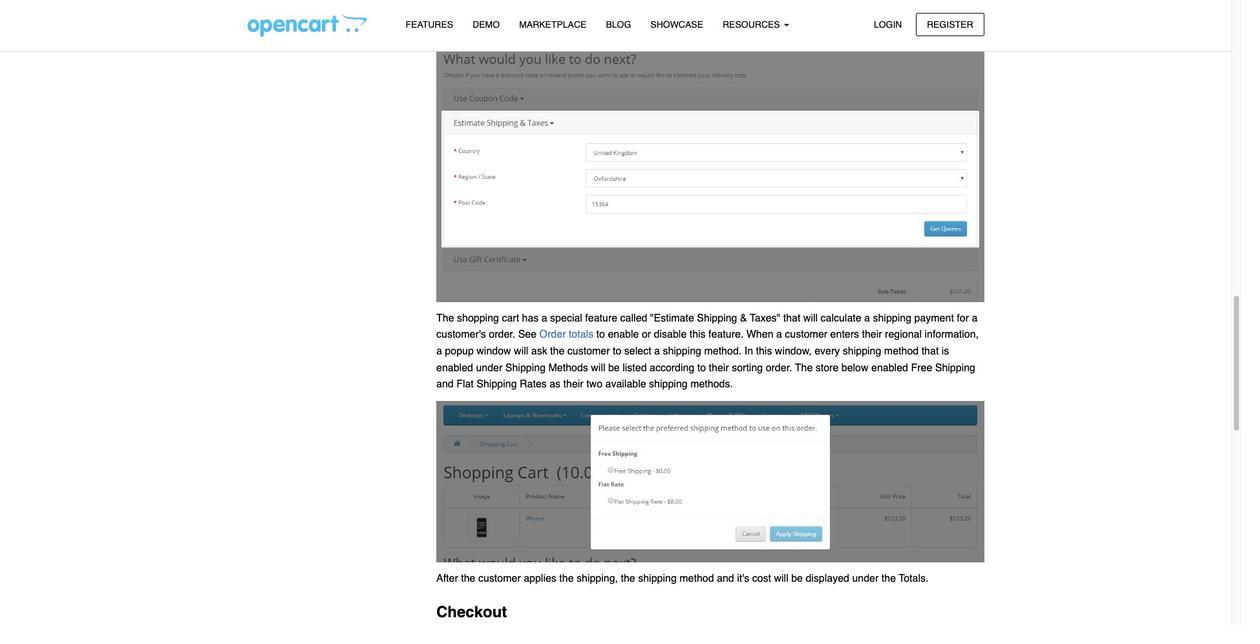 Task type: vqa. For each thing, say whether or not it's contained in the screenshot.
'About Us' link
no



Task type: locate. For each thing, give the bounding box(es) containing it.
be left displayed
[[791, 573, 803, 585]]

will right cost
[[774, 573, 789, 585]]

"estimate
[[650, 313, 694, 324]]

1 horizontal spatial that
[[922, 346, 939, 358]]

a
[[542, 313, 547, 324], [864, 313, 870, 324], [972, 313, 978, 324], [776, 329, 782, 341], [436, 346, 442, 358], [654, 346, 660, 358]]

1 horizontal spatial be
[[791, 573, 803, 585]]

1 horizontal spatial to
[[613, 346, 622, 358]]

to down enable
[[613, 346, 622, 358]]

enabled
[[436, 362, 473, 374], [872, 362, 908, 374]]

customer down totals
[[568, 346, 610, 358]]

0 vertical spatial order.
[[489, 329, 515, 341]]

method left it's
[[680, 573, 714, 585]]

and left flat
[[436, 379, 454, 391]]

1 horizontal spatial method
[[884, 346, 919, 358]]

&
[[740, 313, 747, 324]]

features
[[406, 19, 453, 30]]

2 horizontal spatial to
[[697, 362, 706, 374]]

1 horizontal spatial order.
[[766, 362, 792, 374]]

information,
[[925, 329, 979, 341]]

has
[[522, 313, 539, 324]]

1 vertical spatial order.
[[766, 362, 792, 374]]

order.
[[489, 329, 515, 341], [766, 362, 792, 374]]

2 vertical spatial to
[[697, 362, 706, 374]]

their down methods
[[563, 379, 584, 391]]

that right taxes" at the right
[[783, 313, 801, 324]]

cost
[[752, 573, 771, 585]]

this right disable
[[690, 329, 706, 341]]

under
[[476, 362, 503, 374], [852, 573, 879, 585]]

0 horizontal spatial this
[[690, 329, 706, 341]]

enable
[[608, 329, 639, 341]]

0 horizontal spatial method
[[680, 573, 714, 585]]

marketplace
[[519, 19, 587, 30]]

the
[[436, 313, 454, 324], [795, 362, 813, 374]]

their down method.
[[709, 362, 729, 374]]

demo
[[473, 19, 500, 30]]

when
[[747, 329, 774, 341]]

1 vertical spatial the
[[795, 362, 813, 374]]

1 horizontal spatial customer
[[568, 346, 610, 358]]

the down 'window,'
[[795, 362, 813, 374]]

method
[[884, 346, 919, 358], [680, 573, 714, 585]]

the right after on the bottom of the page
[[461, 573, 476, 585]]

special
[[550, 313, 582, 324]]

feature.
[[709, 329, 744, 341]]

0 vertical spatial to
[[596, 329, 605, 341]]

1 enabled from the left
[[436, 362, 473, 374]]

1 horizontal spatial this
[[756, 346, 772, 358]]

0 vertical spatial and
[[436, 379, 454, 391]]

blog link
[[596, 14, 641, 36]]

2 horizontal spatial their
[[862, 329, 882, 341]]

customer up 'window,'
[[785, 329, 828, 341]]

resources link
[[713, 14, 799, 36]]

1 horizontal spatial and
[[717, 573, 734, 585]]

shopping
[[457, 313, 499, 324]]

be up "available"
[[608, 362, 620, 374]]

0 vertical spatial that
[[783, 313, 801, 324]]

customer
[[785, 329, 828, 341], [568, 346, 610, 358], [478, 573, 521, 585]]

applies
[[524, 573, 557, 585]]

2 vertical spatial their
[[563, 379, 584, 391]]

features link
[[396, 14, 463, 36]]

shipping down "according"
[[649, 379, 688, 391]]

order totals link
[[540, 329, 594, 341]]

that
[[783, 313, 801, 324], [922, 346, 939, 358]]

in
[[745, 346, 753, 358]]

1 vertical spatial method
[[680, 573, 714, 585]]

store
[[816, 362, 839, 374]]

1 horizontal spatial the
[[795, 362, 813, 374]]

shipping inside the shopping cart has a special feature called "estimate shipping & taxes" that will calculate a shipping payment for a customer's order. see
[[873, 313, 912, 324]]

shipping
[[697, 313, 737, 324], [505, 362, 546, 374], [935, 362, 976, 374], [477, 379, 517, 391]]

methods
[[549, 362, 588, 374]]

0 vertical spatial be
[[608, 362, 620, 374]]

resources
[[723, 19, 783, 30]]

ask
[[531, 346, 547, 358]]

this
[[690, 329, 706, 341], [756, 346, 772, 358]]

0 horizontal spatial be
[[608, 362, 620, 374]]

available
[[605, 379, 646, 391]]

0 horizontal spatial order.
[[489, 329, 515, 341]]

0 horizontal spatial their
[[563, 379, 584, 391]]

0 horizontal spatial under
[[476, 362, 503, 374]]

order. down 'window,'
[[766, 362, 792, 374]]

the down order
[[550, 346, 565, 358]]

below
[[842, 362, 869, 374]]

customer's
[[436, 329, 486, 341]]

the
[[550, 346, 565, 358], [461, 573, 476, 585], [559, 573, 574, 585], [621, 573, 635, 585], [882, 573, 896, 585]]

2 vertical spatial customer
[[478, 573, 521, 585]]

1 vertical spatial and
[[717, 573, 734, 585]]

rates
[[520, 379, 547, 391]]

blog
[[606, 19, 631, 30]]

that left is
[[922, 346, 939, 358]]

1 vertical spatial under
[[852, 573, 879, 585]]

0 horizontal spatial that
[[783, 313, 801, 324]]

will left calculate
[[804, 313, 818, 324]]

methods.
[[691, 379, 733, 391]]

order. up window on the left
[[489, 329, 515, 341]]

to enable or disable this feature. when a customer enters their regional information, a popup window will ask the customer to select a shipping method. in this window, every shipping method that is enabled under shipping methods will be listed according to their sorting order. the store below enabled free shipping and flat shipping rates as their two available shipping methods.
[[436, 329, 979, 391]]

1 horizontal spatial under
[[852, 573, 879, 585]]

will down see
[[514, 346, 528, 358]]

0 vertical spatial under
[[476, 362, 503, 374]]

demo link
[[463, 14, 510, 36]]

register
[[927, 19, 973, 29]]

be
[[608, 362, 620, 374], [791, 573, 803, 585]]

will inside the shopping cart has a special feature called "estimate shipping & taxes" that will calculate a shipping payment for a customer's order. see
[[804, 313, 818, 324]]

0 horizontal spatial and
[[436, 379, 454, 391]]

enabled left free
[[872, 362, 908, 374]]

enabled down popup
[[436, 362, 473, 374]]

this right in
[[756, 346, 772, 358]]

register link
[[916, 13, 984, 36]]

0 horizontal spatial enabled
[[436, 362, 473, 374]]

according
[[650, 362, 695, 374]]

a right has
[[542, 313, 547, 324]]

payment
[[914, 313, 954, 324]]

totals
[[569, 329, 594, 341]]

calculate
[[821, 313, 862, 324]]

under right displayed
[[852, 573, 879, 585]]

store front - shipping field image
[[436, 0, 984, 303]]

to up methods.
[[697, 362, 706, 374]]

order totals
[[540, 329, 594, 341]]

to down feature on the left
[[596, 329, 605, 341]]

shipping up below
[[843, 346, 881, 358]]

1 vertical spatial customer
[[568, 346, 610, 358]]

to
[[596, 329, 605, 341], [613, 346, 622, 358], [697, 362, 706, 374]]

1 vertical spatial this
[[756, 346, 772, 358]]

the up 'customer's'
[[436, 313, 454, 324]]

shipping up feature.
[[697, 313, 737, 324]]

shipping
[[873, 313, 912, 324], [663, 346, 701, 358], [843, 346, 881, 358], [649, 379, 688, 391], [638, 573, 677, 585]]

will
[[804, 313, 818, 324], [514, 346, 528, 358], [591, 362, 605, 374], [774, 573, 789, 585]]

1 vertical spatial to
[[613, 346, 622, 358]]

taxes"
[[750, 313, 781, 324]]

shipping right flat
[[477, 379, 517, 391]]

method down regional
[[884, 346, 919, 358]]

free
[[911, 362, 932, 374]]

a right calculate
[[864, 313, 870, 324]]

their right enters
[[862, 329, 882, 341]]

displayed
[[806, 573, 850, 585]]

0 vertical spatial method
[[884, 346, 919, 358]]

1 vertical spatial their
[[709, 362, 729, 374]]

their
[[862, 329, 882, 341], [709, 362, 729, 374], [563, 379, 584, 391]]

and left it's
[[717, 573, 734, 585]]

0 vertical spatial this
[[690, 329, 706, 341]]

under down window on the left
[[476, 362, 503, 374]]

1 vertical spatial that
[[922, 346, 939, 358]]

and
[[436, 379, 454, 391], [717, 573, 734, 585]]

0 vertical spatial the
[[436, 313, 454, 324]]

0 horizontal spatial the
[[436, 313, 454, 324]]

0 vertical spatial customer
[[785, 329, 828, 341]]

enters
[[831, 329, 859, 341]]

popup
[[445, 346, 474, 358]]

order. inside the shopping cart has a special feature called "estimate shipping & taxes" that will calculate a shipping payment for a customer's order. see
[[489, 329, 515, 341]]

1 horizontal spatial enabled
[[872, 362, 908, 374]]

shipping up 'rates'
[[505, 362, 546, 374]]

0 horizontal spatial to
[[596, 329, 605, 341]]

shipping up regional
[[873, 313, 912, 324]]

will up two
[[591, 362, 605, 374]]

customer left applies
[[478, 573, 521, 585]]

opencart - open source shopping cart solution image
[[247, 14, 367, 37]]

the inside to enable or disable this feature. when a customer enters their regional information, a popup window will ask the customer to select a shipping method. in this window, every shipping method that is enabled under shipping methods will be listed according to their sorting order. the store below enabled free shipping and flat shipping rates as their two available shipping methods.
[[795, 362, 813, 374]]



Task type: describe. For each thing, give the bounding box(es) containing it.
flat
[[457, 379, 474, 391]]

window,
[[775, 346, 812, 358]]

shipping inside the shopping cart has a special feature called "estimate shipping & taxes" that will calculate a shipping payment for a customer's order. see
[[697, 313, 737, 324]]

regional
[[885, 329, 922, 341]]

showcase link
[[641, 14, 713, 36]]

called
[[620, 313, 647, 324]]

shipping right shipping,
[[638, 573, 677, 585]]

for
[[957, 313, 969, 324]]

disable
[[654, 329, 687, 341]]

2 horizontal spatial customer
[[785, 329, 828, 341]]

feature
[[585, 313, 618, 324]]

that inside to enable or disable this feature. when a customer enters their regional information, a popup window will ask the customer to select a shipping method. in this window, every shipping method that is enabled under shipping methods will be listed according to their sorting order. the store below enabled free shipping and flat shipping rates as their two available shipping methods.
[[922, 346, 939, 358]]

1 horizontal spatial their
[[709, 362, 729, 374]]

a right select
[[654, 346, 660, 358]]

be inside to enable or disable this feature. when a customer enters their regional information, a popup window will ask the customer to select a shipping method. in this window, every shipping method that is enabled under shipping methods will be listed according to their sorting order. the store below enabled free shipping and flat shipping rates as their two available shipping methods.
[[608, 362, 620, 374]]

order
[[540, 329, 566, 341]]

sorting
[[732, 362, 763, 374]]

and inside to enable or disable this feature. when a customer enters their regional information, a popup window will ask the customer to select a shipping method. in this window, every shipping method that is enabled under shipping methods will be listed according to their sorting order. the store below enabled free shipping and flat shipping rates as their two available shipping methods.
[[436, 379, 454, 391]]

marketplace link
[[510, 14, 596, 36]]

0 horizontal spatial customer
[[478, 573, 521, 585]]

see
[[518, 329, 537, 341]]

2 enabled from the left
[[872, 362, 908, 374]]

it's
[[737, 573, 749, 585]]

method inside to enable or disable this feature. when a customer enters their regional information, a popup window will ask the customer to select a shipping method. in this window, every shipping method that is enabled under shipping methods will be listed according to their sorting order. the store below enabled free shipping and flat shipping rates as their two available shipping methods.
[[884, 346, 919, 358]]

is
[[942, 346, 949, 358]]

the left the totals.
[[882, 573, 896, 585]]

a right when
[[776, 329, 782, 341]]

1 vertical spatial be
[[791, 573, 803, 585]]

the inside to enable or disable this feature. when a customer enters their regional information, a popup window will ask the customer to select a shipping method. in this window, every shipping method that is enabled under shipping methods will be listed according to their sorting order. the store below enabled free shipping and flat shipping rates as their two available shipping methods.
[[550, 346, 565, 358]]

method.
[[704, 346, 742, 358]]

order. inside to enable or disable this feature. when a customer enters their regional information, a popup window will ask the customer to select a shipping method. in this window, every shipping method that is enabled under shipping methods will be listed according to their sorting order. the store below enabled free shipping and flat shipping rates as their two available shipping methods.
[[766, 362, 792, 374]]

0 vertical spatial their
[[862, 329, 882, 341]]

or
[[642, 329, 651, 341]]

showcase
[[651, 19, 703, 30]]

shipping down is
[[935, 362, 976, 374]]

login link
[[863, 13, 913, 36]]

every
[[815, 346, 840, 358]]

the inside the shopping cart has a special feature called "estimate shipping & taxes" that will calculate a shipping payment for a customer's order. see
[[436, 313, 454, 324]]

shipping,
[[577, 573, 618, 585]]

cart
[[502, 313, 519, 324]]

the shopping cart has a special feature called "estimate shipping & taxes" that will calculate a shipping payment for a customer's order. see
[[436, 313, 978, 341]]

store front - shipping get quote image
[[436, 402, 984, 563]]

the right applies
[[559, 573, 574, 585]]

totals.
[[899, 573, 929, 585]]

that inside the shopping cart has a special feature called "estimate shipping & taxes" that will calculate a shipping payment for a customer's order. see
[[783, 313, 801, 324]]

under inside to enable or disable this feature. when a customer enters their regional information, a popup window will ask the customer to select a shipping method. in this window, every shipping method that is enabled under shipping methods will be listed according to their sorting order. the store below enabled free shipping and flat shipping rates as their two available shipping methods.
[[476, 362, 503, 374]]

checkout
[[436, 604, 507, 622]]

window
[[477, 346, 511, 358]]

a right for
[[972, 313, 978, 324]]

login
[[874, 19, 902, 29]]

listed
[[623, 362, 647, 374]]

the right shipping,
[[621, 573, 635, 585]]

a left popup
[[436, 346, 442, 358]]

shipping up "according"
[[663, 346, 701, 358]]

after the customer applies the shipping, the shipping method and it's cost will be displayed under the totals.
[[436, 573, 929, 585]]

as
[[550, 379, 561, 391]]

after
[[436, 573, 458, 585]]

select
[[624, 346, 651, 358]]

two
[[586, 379, 603, 391]]



